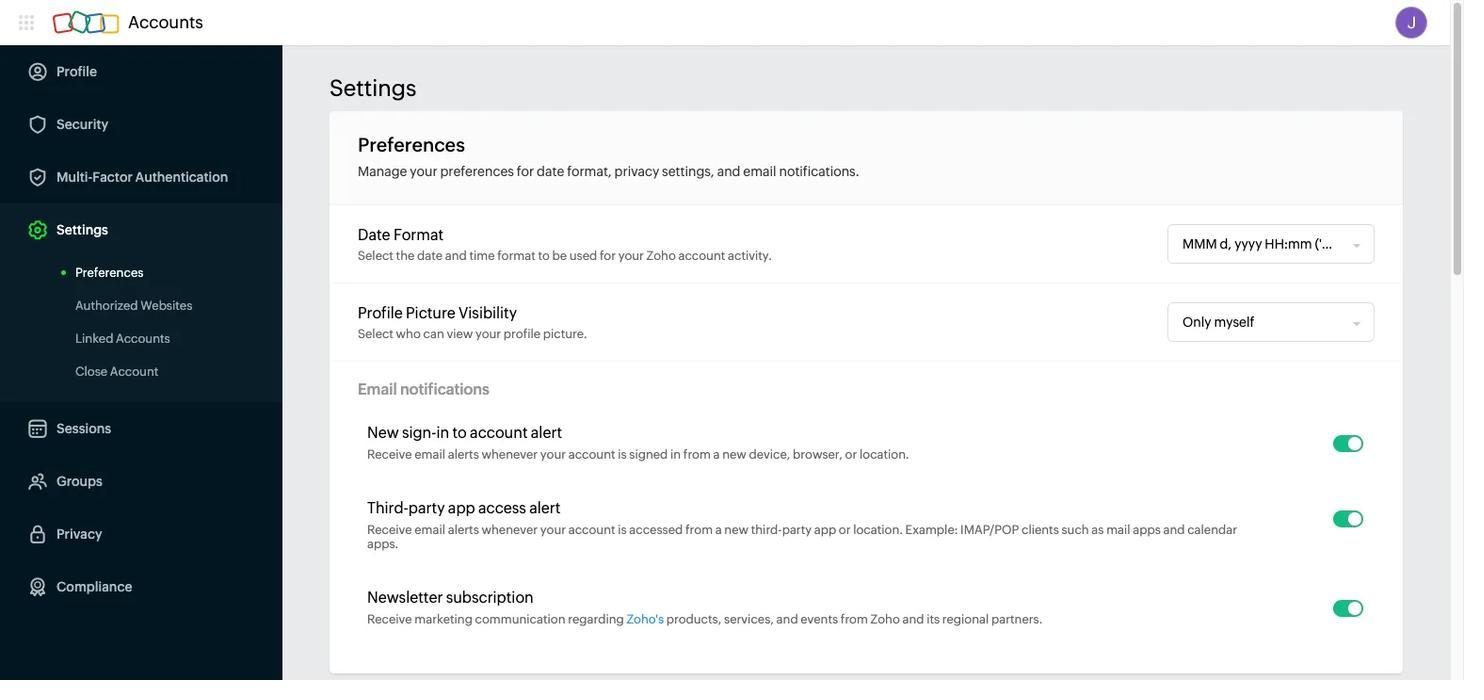 Task type: locate. For each thing, give the bounding box(es) containing it.
1 horizontal spatial for
[[600, 248, 616, 262]]

1 vertical spatial select
[[358, 326, 394, 341]]

or right third-
[[839, 523, 851, 537]]

compliance
[[57, 579, 132, 594]]

alert
[[531, 424, 562, 442], [530, 499, 561, 517]]

alerts inside receive email alerts whenever your account is accessed from a new third-party app or location. example: imap/pop clients such as mail apps and calendar apps.
[[448, 523, 479, 537]]

alerts for access
[[448, 523, 479, 537]]

0 vertical spatial select
[[358, 248, 394, 262]]

zoho left its
[[871, 612, 900, 626]]

is left accessed
[[618, 523, 627, 537]]

preferences up manage
[[358, 134, 465, 155]]

zoho's
[[627, 612, 664, 626]]

location. right browser,
[[860, 447, 910, 462]]

0 horizontal spatial to
[[453, 424, 467, 442]]

1 vertical spatial new
[[725, 523, 749, 537]]

0 vertical spatial settings
[[330, 75, 417, 101]]

0 vertical spatial alerts
[[448, 447, 479, 462]]

0 vertical spatial app
[[448, 499, 475, 517]]

0 horizontal spatial for
[[517, 164, 534, 179]]

1 horizontal spatial preferences
[[358, 134, 465, 155]]

party left 'access'
[[409, 499, 445, 517]]

and
[[717, 164, 741, 179], [445, 248, 467, 262], [1164, 523, 1185, 537], [777, 612, 798, 626], [903, 612, 925, 626]]

and left its
[[903, 612, 925, 626]]

1 horizontal spatial profile
[[358, 304, 403, 322]]

to right sign- at the left bottom of the page
[[453, 424, 467, 442]]

profile up security
[[57, 64, 97, 79]]

email down third-party app access alert
[[415, 523, 446, 537]]

email inside preferences manage your preferences for date format, privacy settings, and email notifications.
[[744, 164, 777, 179]]

email for new sign-in to account alert
[[415, 447, 446, 462]]

to left be
[[538, 248, 550, 262]]

0 vertical spatial receive
[[367, 447, 412, 462]]

date
[[358, 226, 391, 244]]

account left accessed
[[569, 523, 616, 537]]

and left events in the bottom right of the page
[[777, 612, 798, 626]]

select
[[358, 248, 394, 262], [358, 326, 394, 341]]

app right third-
[[815, 523, 837, 537]]

sign-
[[402, 424, 437, 442]]

services,
[[724, 612, 774, 626]]

receive
[[367, 447, 412, 462], [367, 523, 412, 537], [367, 612, 412, 626]]

0 vertical spatial new
[[723, 447, 747, 462]]

your right used
[[619, 248, 644, 262]]

1 vertical spatial receive
[[367, 523, 412, 537]]

email inside receive email alerts whenever your account is accessed from a new third-party app or location. example: imap/pop clients such as mail apps and calendar apps.
[[415, 523, 446, 537]]

1 vertical spatial preferences
[[75, 266, 144, 280]]

for right preferences
[[517, 164, 534, 179]]

security
[[57, 117, 108, 132]]

accounts
[[128, 12, 203, 32], [116, 332, 170, 346]]

1 receive from the top
[[367, 447, 412, 462]]

1 alerts from the top
[[448, 447, 479, 462]]

1 vertical spatial or
[[839, 523, 851, 537]]

settings
[[330, 75, 417, 101], [57, 222, 108, 237]]

1 vertical spatial app
[[815, 523, 837, 537]]

from
[[684, 447, 711, 462], [686, 523, 713, 537], [841, 612, 868, 626]]

new left third-
[[725, 523, 749, 537]]

marketing
[[415, 612, 473, 626]]

account
[[679, 248, 726, 262], [470, 424, 528, 442], [569, 447, 616, 462], [569, 523, 616, 537]]

device,
[[749, 447, 791, 462]]

0 vertical spatial whenever
[[482, 447, 538, 462]]

preferences
[[358, 134, 465, 155], [75, 266, 144, 280]]

party down browser,
[[782, 523, 812, 537]]

your inside date format select the date and time format to be used for your zoho account activity.
[[619, 248, 644, 262]]

in right signed
[[671, 447, 681, 462]]

location. left example:
[[854, 523, 903, 537]]

select left 'who'
[[358, 326, 394, 341]]

from for is
[[684, 447, 711, 462]]

factor
[[93, 170, 133, 185]]

0 vertical spatial profile
[[57, 64, 97, 79]]

account left activity.
[[679, 248, 726, 262]]

3 receive from the top
[[367, 612, 412, 626]]

0 vertical spatial party
[[409, 499, 445, 517]]

2 vertical spatial from
[[841, 612, 868, 626]]

a left device,
[[714, 447, 720, 462]]

apps
[[1133, 523, 1161, 537]]

app left 'access'
[[448, 499, 475, 517]]

app inside receive email alerts whenever your account is accessed from a new third-party app or location. example: imap/pop clients such as mail apps and calendar apps.
[[815, 523, 837, 537]]

in down notifications
[[437, 424, 450, 442]]

is inside receive email alerts whenever your account is accessed from a new third-party app or location. example: imap/pop clients such as mail apps and calendar apps.
[[618, 523, 627, 537]]

notifications.
[[779, 164, 860, 179]]

0 vertical spatial date
[[537, 164, 565, 179]]

date
[[537, 164, 565, 179], [417, 248, 443, 262]]

manage
[[358, 164, 407, 179]]

2 vertical spatial receive
[[367, 612, 412, 626]]

access
[[478, 499, 526, 517]]

for right used
[[600, 248, 616, 262]]

whenever for alert
[[482, 523, 538, 537]]

and inside preferences manage your preferences for date format, privacy settings, and email notifications.
[[717, 164, 741, 179]]

2 is from the top
[[618, 523, 627, 537]]

0 horizontal spatial in
[[437, 424, 450, 442]]

email
[[744, 164, 777, 179], [415, 447, 446, 462], [415, 523, 446, 537]]

is
[[618, 447, 627, 462], [618, 523, 627, 537]]

2 receive from the top
[[367, 523, 412, 537]]

your down third-party app access alert
[[541, 523, 566, 537]]

receive marketing communication regarding zoho's products, services, and events from zoho and its regional partners.
[[367, 612, 1043, 626]]

select down the date
[[358, 248, 394, 262]]

receive down newsletter
[[367, 612, 412, 626]]

date inside preferences manage your preferences for date format, privacy settings, and email notifications.
[[537, 164, 565, 179]]

preferences for preferences manage your preferences for date format, privacy settings, and email notifications.
[[358, 134, 465, 155]]

profile inside the 'profile picture visibility select who can view your profile picture.'
[[358, 304, 403, 322]]

as
[[1092, 523, 1104, 537]]

receive down new
[[367, 447, 412, 462]]

and left time
[[445, 248, 467, 262]]

0 horizontal spatial preferences
[[75, 266, 144, 280]]

and right apps
[[1164, 523, 1185, 537]]

1 horizontal spatial app
[[815, 523, 837, 537]]

its
[[927, 612, 940, 626]]

1 vertical spatial zoho
[[871, 612, 900, 626]]

preferences up authorized
[[75, 266, 144, 280]]

location.
[[860, 447, 910, 462], [854, 523, 903, 537]]

visibility
[[459, 304, 517, 322]]

from right signed
[[684, 447, 711, 462]]

2 select from the top
[[358, 326, 394, 341]]

2 alerts from the top
[[448, 523, 479, 537]]

whenever for account
[[482, 447, 538, 462]]

mail
[[1107, 523, 1131, 537]]

whenever down new sign-in to account alert
[[482, 447, 538, 462]]

0 horizontal spatial date
[[417, 248, 443, 262]]

app
[[448, 499, 475, 517], [815, 523, 837, 537]]

new left device,
[[723, 447, 747, 462]]

0 vertical spatial location.
[[860, 447, 910, 462]]

your down the visibility
[[476, 326, 501, 341]]

whenever
[[482, 447, 538, 462], [482, 523, 538, 537]]

multi-
[[57, 170, 93, 185]]

from right events in the bottom right of the page
[[841, 612, 868, 626]]

notifications
[[400, 381, 490, 398]]

alerts down new sign-in to account alert
[[448, 447, 479, 462]]

select inside the 'profile picture visibility select who can view your profile picture.'
[[358, 326, 394, 341]]

1 vertical spatial location.
[[854, 523, 903, 537]]

0 horizontal spatial profile
[[57, 64, 97, 79]]

0 vertical spatial to
[[538, 248, 550, 262]]

0 vertical spatial zoho
[[647, 248, 676, 262]]

date left format,
[[537, 164, 565, 179]]

0 vertical spatial for
[[517, 164, 534, 179]]

and right the settings,
[[717, 164, 741, 179]]

imap/pop
[[961, 523, 1020, 537]]

2 whenever from the top
[[482, 523, 538, 537]]

1 vertical spatial is
[[618, 523, 627, 537]]

1 vertical spatial date
[[417, 248, 443, 262]]

the
[[396, 248, 415, 262]]

a
[[714, 447, 720, 462], [716, 523, 722, 537]]

1 select from the top
[[358, 248, 394, 262]]

1 vertical spatial email
[[415, 447, 446, 462]]

0 vertical spatial email
[[744, 164, 777, 179]]

your down new sign-in to account alert
[[541, 447, 566, 462]]

or right browser,
[[846, 447, 858, 462]]

new inside receive email alerts whenever your account is accessed from a new third-party app or location. example: imap/pop clients such as mail apps and calendar apps.
[[725, 523, 749, 537]]

your
[[410, 164, 438, 179], [619, 248, 644, 262], [476, 326, 501, 341], [541, 447, 566, 462], [541, 523, 566, 537]]

email down sign- at the left bottom of the page
[[415, 447, 446, 462]]

2 vertical spatial email
[[415, 523, 446, 537]]

clients
[[1022, 523, 1060, 537]]

settings down multi-
[[57, 222, 108, 237]]

profile for profile picture visibility select who can view your profile picture.
[[358, 304, 403, 322]]

0 horizontal spatial app
[[448, 499, 475, 517]]

authentication
[[135, 170, 228, 185]]

1 vertical spatial for
[[600, 248, 616, 262]]

party
[[409, 499, 445, 517], [782, 523, 812, 537]]

0 vertical spatial or
[[846, 447, 858, 462]]

new
[[723, 447, 747, 462], [725, 523, 749, 537]]

browser,
[[793, 447, 843, 462]]

alerts
[[448, 447, 479, 462], [448, 523, 479, 537]]

your right manage
[[410, 164, 438, 179]]

profile
[[57, 64, 97, 79], [358, 304, 403, 322]]

1 vertical spatial profile
[[358, 304, 403, 322]]

1 vertical spatial party
[[782, 523, 812, 537]]

signed
[[630, 447, 668, 462]]

a inside receive email alerts whenever your account is accessed from a new third-party app or location. example: imap/pop clients such as mail apps and calendar apps.
[[716, 523, 722, 537]]

0 vertical spatial in
[[437, 424, 450, 442]]

profile up 'who'
[[358, 304, 403, 322]]

whenever inside receive email alerts whenever your account is accessed from a new third-party app or location. example: imap/pop clients such as mail apps and calendar apps.
[[482, 523, 538, 537]]

to
[[538, 248, 550, 262], [453, 424, 467, 442]]

preferences inside preferences manage your preferences for date format, privacy settings, and email notifications.
[[358, 134, 465, 155]]

0 vertical spatial from
[[684, 447, 711, 462]]

1 horizontal spatial in
[[671, 447, 681, 462]]

receive down "third-"
[[367, 523, 412, 537]]

1 horizontal spatial to
[[538, 248, 550, 262]]

alerts down third-party app access alert
[[448, 523, 479, 537]]

None field
[[1169, 225, 1355, 263], [1169, 303, 1355, 341], [1169, 225, 1355, 263], [1169, 303, 1355, 341]]

1 vertical spatial accounts
[[116, 332, 170, 346]]

0 vertical spatial is
[[618, 447, 627, 462]]

used
[[570, 248, 597, 262]]

0 horizontal spatial zoho
[[647, 248, 676, 262]]

0 horizontal spatial settings
[[57, 222, 108, 237]]

linked
[[75, 332, 113, 346]]

location. inside receive email alerts whenever your account is accessed from a new third-party app or location. example: imap/pop clients such as mail apps and calendar apps.
[[854, 523, 903, 537]]

is left signed
[[618, 447, 627, 462]]

1 horizontal spatial date
[[537, 164, 565, 179]]

from right accessed
[[686, 523, 713, 537]]

account inside date format select the date and time format to be used for your zoho account activity.
[[679, 248, 726, 262]]

receive email alerts whenever your account is accessed from a new third-party app or location. example: imap/pop clients such as mail apps and calendar apps.
[[367, 523, 1238, 551]]

1 vertical spatial from
[[686, 523, 713, 537]]

1 vertical spatial a
[[716, 523, 722, 537]]

new
[[367, 424, 399, 442]]

a left third-
[[716, 523, 722, 537]]

1 is from the top
[[618, 447, 627, 462]]

0 vertical spatial preferences
[[358, 134, 465, 155]]

zoho inside date format select the date and time format to be used for your zoho account activity.
[[647, 248, 676, 262]]

in
[[437, 424, 450, 442], [671, 447, 681, 462]]

1 whenever from the top
[[482, 447, 538, 462]]

newsletter subscription
[[367, 589, 534, 607]]

email left notifications.
[[744, 164, 777, 179]]

account
[[110, 365, 159, 379]]

select inside date format select the date and time format to be used for your zoho account activity.
[[358, 248, 394, 262]]

can
[[423, 326, 444, 341]]

1 vertical spatial alerts
[[448, 523, 479, 537]]

date down the format on the left
[[417, 248, 443, 262]]

for
[[517, 164, 534, 179], [600, 248, 616, 262]]

1 vertical spatial whenever
[[482, 523, 538, 537]]

or inside receive email alerts whenever your account is accessed from a new third-party app or location. example: imap/pop clients such as mail apps and calendar apps.
[[839, 523, 851, 537]]

whenever down 'access'
[[482, 523, 538, 537]]

1 horizontal spatial party
[[782, 523, 812, 537]]

zoho right used
[[647, 248, 676, 262]]

settings up manage
[[330, 75, 417, 101]]

receive inside receive email alerts whenever your account is accessed from a new third-party app or location. example: imap/pop clients such as mail apps and calendar apps.
[[367, 523, 412, 537]]



Task type: vqa. For each thing, say whether or not it's contained in the screenshot.
leftmost in.
no



Task type: describe. For each thing, give the bounding box(es) containing it.
format,
[[567, 164, 612, 179]]

example:
[[906, 523, 958, 537]]

new sign-in to account alert
[[367, 424, 562, 442]]

privacy
[[57, 527, 102, 542]]

receive for new
[[367, 447, 412, 462]]

third-
[[751, 523, 782, 537]]

products,
[[667, 612, 722, 626]]

settings,
[[662, 164, 715, 179]]

your inside receive email alerts whenever your account is accessed from a new third-party app or location. example: imap/pop clients such as mail apps and calendar apps.
[[541, 523, 566, 537]]

preferences
[[440, 164, 514, 179]]

sessions
[[57, 421, 111, 436]]

1 horizontal spatial settings
[[330, 75, 417, 101]]

apps.
[[367, 537, 399, 551]]

time
[[470, 248, 495, 262]]

communication
[[475, 612, 566, 626]]

account inside receive email alerts whenever your account is accessed from a new third-party app or location. example: imap/pop clients such as mail apps and calendar apps.
[[569, 523, 616, 537]]

preferences for preferences
[[75, 266, 144, 280]]

profile
[[504, 326, 541, 341]]

profile for profile
[[57, 64, 97, 79]]

activity.
[[728, 248, 772, 262]]

email for third-party app access alert
[[415, 523, 446, 537]]

and inside receive email alerts whenever your account is accessed from a new third-party app or location. example: imap/pop clients such as mail apps and calendar apps.
[[1164, 523, 1185, 537]]

such
[[1062, 523, 1090, 537]]

1 vertical spatial to
[[453, 424, 467, 442]]

be
[[552, 248, 567, 262]]

account down notifications
[[470, 424, 528, 442]]

date inside date format select the date and time format to be used for your zoho account activity.
[[417, 248, 443, 262]]

privacy
[[615, 164, 660, 179]]

multi-factor authentication
[[57, 170, 228, 185]]

date format select the date and time format to be used for your zoho account activity.
[[358, 226, 772, 262]]

close account
[[75, 365, 159, 379]]

0 vertical spatial alert
[[531, 424, 562, 442]]

picture
[[406, 304, 456, 322]]

format
[[498, 248, 536, 262]]

your inside the 'profile picture visibility select who can view your profile picture.'
[[476, 326, 501, 341]]

profile picture visibility select who can view your profile picture.
[[358, 304, 588, 341]]

preferences manage your preferences for date format, privacy settings, and email notifications.
[[358, 134, 860, 179]]

0 horizontal spatial party
[[409, 499, 445, 517]]

1 vertical spatial alert
[[530, 499, 561, 517]]

alerts for to
[[448, 447, 479, 462]]

1 vertical spatial in
[[671, 447, 681, 462]]

or for third-party app access alert
[[839, 523, 851, 537]]

groups
[[57, 474, 103, 489]]

location. for new sign-in to account alert
[[860, 447, 910, 462]]

is for new sign-in to account alert
[[618, 447, 627, 462]]

picture.
[[543, 326, 588, 341]]

authorized websites
[[75, 299, 192, 313]]

regional
[[943, 612, 989, 626]]

for inside date format select the date and time format to be used for your zoho account activity.
[[600, 248, 616, 262]]

linked accounts
[[75, 332, 170, 346]]

to inside date format select the date and time format to be used for your zoho account activity.
[[538, 248, 550, 262]]

is for third-party app access alert
[[618, 523, 627, 537]]

newsletter
[[367, 589, 443, 607]]

0 vertical spatial accounts
[[128, 12, 203, 32]]

close
[[75, 365, 108, 379]]

third-party app access alert
[[367, 499, 561, 517]]

1 horizontal spatial zoho
[[871, 612, 900, 626]]

accessed
[[630, 523, 683, 537]]

subscription
[[446, 589, 534, 607]]

authorized
[[75, 299, 138, 313]]

email
[[358, 381, 397, 398]]

1 vertical spatial settings
[[57, 222, 108, 237]]

from for services,
[[841, 612, 868, 626]]

your inside preferences manage your preferences for date format, privacy settings, and email notifications.
[[410, 164, 438, 179]]

party inside receive email alerts whenever your account is accessed from a new third-party app or location. example: imap/pop clients such as mail apps and calendar apps.
[[782, 523, 812, 537]]

who
[[396, 326, 421, 341]]

regarding
[[568, 612, 624, 626]]

0 vertical spatial a
[[714, 447, 720, 462]]

partners.
[[992, 612, 1043, 626]]

account left signed
[[569, 447, 616, 462]]

from inside receive email alerts whenever your account is accessed from a new third-party app or location. example: imap/pop clients such as mail apps and calendar apps.
[[686, 523, 713, 537]]

events
[[801, 612, 838, 626]]

email notifications
[[358, 381, 490, 398]]

location. for third-party app access alert
[[854, 523, 903, 537]]

receive email alerts whenever your account is signed in from a new device, browser, or location.
[[367, 447, 910, 462]]

for inside preferences manage your preferences for date format, privacy settings, and email notifications.
[[517, 164, 534, 179]]

receive for third-
[[367, 523, 412, 537]]

or for new sign-in to account alert
[[846, 447, 858, 462]]

format
[[394, 226, 444, 244]]

calendar
[[1188, 523, 1238, 537]]

zoho's link
[[627, 612, 664, 626]]

and inside date format select the date and time format to be used for your zoho account activity.
[[445, 248, 467, 262]]

third-
[[367, 499, 409, 517]]

view
[[447, 326, 473, 341]]

websites
[[141, 299, 192, 313]]



